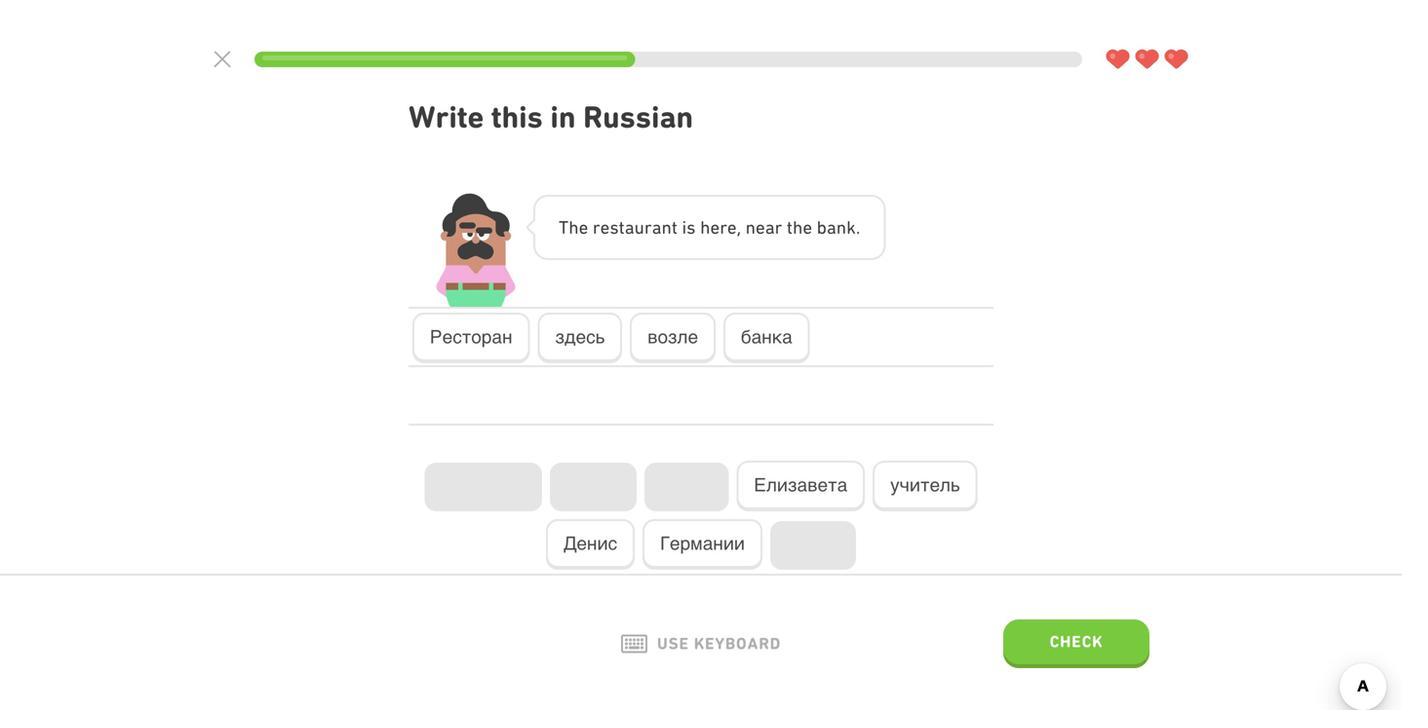 Task type: describe. For each thing, give the bounding box(es) containing it.
h e r e , n e a r
[[700, 217, 782, 238]]

2 e from the left
[[600, 217, 610, 238]]

write this in russian
[[409, 99, 693, 135]]

1 t from the left
[[619, 217, 625, 238]]

keyboard
[[694, 635, 781, 654]]

2 s from the left
[[687, 217, 696, 238]]

банка
[[741, 327, 792, 348]]

this
[[491, 99, 543, 135]]

,
[[737, 217, 741, 238]]

.
[[856, 217, 860, 238]]

check button
[[1003, 620, 1150, 669]]

2 r from the left
[[644, 217, 652, 238]]

3 r from the left
[[720, 217, 727, 238]]

6 e from the left
[[803, 217, 812, 238]]

1 n from the left
[[662, 217, 672, 238]]

b a n k .
[[817, 217, 860, 238]]

4 e from the left
[[727, 217, 737, 238]]

3 t from the left
[[787, 217, 793, 238]]

учитель
[[890, 475, 960, 496]]

use keyboard
[[657, 635, 781, 654]]

банка button
[[724, 313, 810, 364]]

1 a from the left
[[625, 217, 634, 238]]

k
[[846, 217, 856, 238]]

германии button
[[643, 520, 763, 570]]

5 e from the left
[[756, 217, 765, 238]]

учитель button
[[873, 461, 977, 512]]

write
[[409, 99, 484, 135]]

h for t
[[569, 217, 579, 238]]

use keyboard button
[[621, 635, 781, 654]]

денис button
[[546, 520, 635, 570]]

здесь
[[555, 327, 605, 348]]

2 t from the left
[[672, 217, 678, 238]]

2 a from the left
[[652, 217, 662, 238]]



Task type: locate. For each thing, give the bounding box(es) containing it.
германии
[[660, 533, 745, 554]]

1 horizontal spatial n
[[746, 217, 756, 238]]

возле
[[648, 327, 698, 348]]

use
[[657, 635, 689, 654]]

e left u
[[600, 217, 610, 238]]

3 h from the left
[[793, 217, 803, 238]]

0 horizontal spatial s
[[610, 217, 619, 238]]

3 n from the left
[[836, 217, 846, 238]]

e right t
[[579, 217, 588, 238]]

2 h from the left
[[700, 217, 710, 238]]

e
[[579, 217, 588, 238], [600, 217, 610, 238], [710, 217, 720, 238], [727, 217, 737, 238], [756, 217, 765, 238], [803, 217, 812, 238]]

1 e from the left
[[579, 217, 588, 238]]

0 horizontal spatial n
[[662, 217, 672, 238]]

n right , in the top right of the page
[[746, 217, 756, 238]]

t left u
[[619, 217, 625, 238]]

елизавета
[[754, 475, 847, 496]]

4 r from the left
[[775, 217, 782, 238]]

2 horizontal spatial n
[[836, 217, 846, 238]]

ресторан
[[430, 327, 512, 348]]

елизавета button
[[737, 461, 865, 512]]

h right the i
[[700, 217, 710, 238]]

a left t h e
[[765, 217, 775, 238]]

1 r from the left
[[593, 217, 600, 238]]

in
[[550, 99, 576, 135]]

1 horizontal spatial t
[[672, 217, 678, 238]]

n left the i
[[662, 217, 672, 238]]

s left , in the top right of the page
[[687, 217, 696, 238]]

n
[[662, 217, 672, 238], [746, 217, 756, 238], [836, 217, 846, 238]]

check
[[1050, 633, 1103, 652]]

s left u
[[610, 217, 619, 238]]

e left , in the top right of the page
[[710, 217, 720, 238]]

t left b
[[787, 217, 793, 238]]

a left k in the right top of the page
[[827, 217, 836, 238]]

0 horizontal spatial t
[[619, 217, 625, 238]]

a left the i
[[625, 217, 634, 238]]

russian
[[583, 99, 693, 135]]

i
[[682, 217, 687, 238]]

a right u
[[652, 217, 662, 238]]

e right the i
[[727, 217, 737, 238]]

t
[[619, 217, 625, 238], [672, 217, 678, 238], [787, 217, 793, 238]]

r left , in the top right of the page
[[720, 217, 727, 238]]

r left t h e
[[775, 217, 782, 238]]

2 horizontal spatial t
[[787, 217, 793, 238]]

s
[[610, 217, 619, 238], [687, 217, 696, 238]]

3 a from the left
[[765, 217, 775, 238]]

h left b
[[793, 217, 803, 238]]

t left the i
[[672, 217, 678, 238]]

e right , in the top right of the page
[[756, 217, 765, 238]]

t h e r e s t a u r a n t i s
[[559, 217, 696, 238]]

h
[[569, 217, 579, 238], [700, 217, 710, 238], [793, 217, 803, 238]]

u
[[634, 217, 644, 238]]

1 s from the left
[[610, 217, 619, 238]]

возле button
[[630, 313, 716, 364]]

2 horizontal spatial h
[[793, 217, 803, 238]]

2 n from the left
[[746, 217, 756, 238]]

e left b
[[803, 217, 812, 238]]

1 h from the left
[[569, 217, 579, 238]]

a
[[625, 217, 634, 238], [652, 217, 662, 238], [765, 217, 775, 238], [827, 217, 836, 238]]

b
[[817, 217, 827, 238]]

1 horizontal spatial h
[[700, 217, 710, 238]]

3 e from the left
[[710, 217, 720, 238]]

t h e
[[787, 217, 812, 238]]

h left u
[[569, 217, 579, 238]]

r left the i
[[644, 217, 652, 238]]

ресторан button
[[412, 313, 530, 364]]

здесь button
[[538, 313, 622, 364]]

r right t
[[593, 217, 600, 238]]

r
[[593, 217, 600, 238], [644, 217, 652, 238], [720, 217, 727, 238], [775, 217, 782, 238]]

h for t
[[793, 217, 803, 238]]

n left '.'
[[836, 217, 846, 238]]

progress bar
[[254, 52, 1082, 67]]

0 horizontal spatial h
[[569, 217, 579, 238]]

4 a from the left
[[827, 217, 836, 238]]

t
[[559, 217, 569, 238]]

1 horizontal spatial s
[[687, 217, 696, 238]]

денис
[[564, 533, 617, 554]]



Task type: vqa. For each thing, say whether or not it's contained in the screenshot.
the bottom Lesson icon
no



